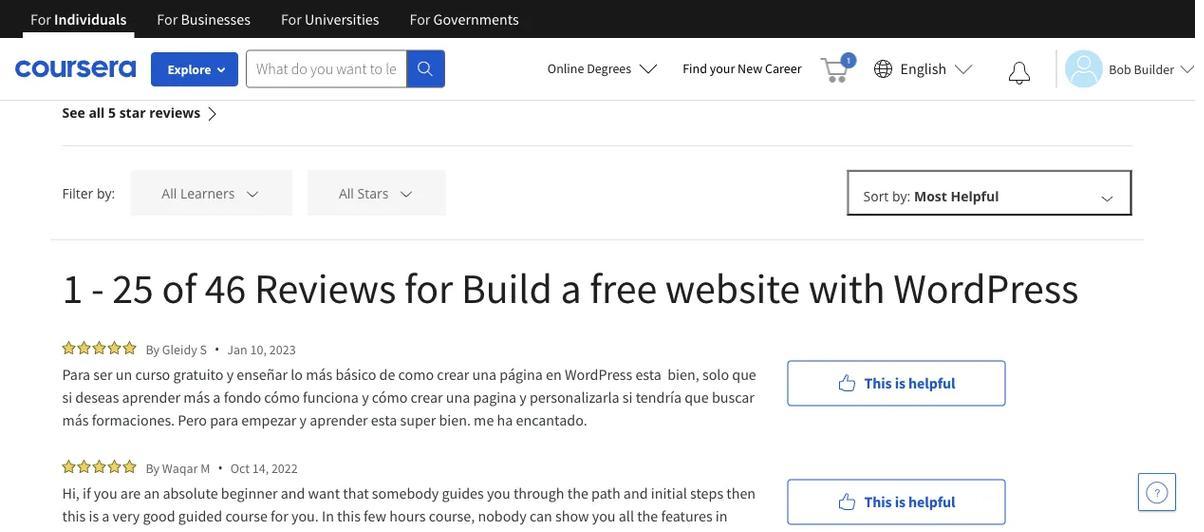 Task type: describe. For each thing, give the bounding box(es) containing it.
1 helpful? button from the left
[[85, 11, 228, 57]]

2 vertical spatial más
[[62, 410, 89, 429]]

funciona
[[303, 388, 359, 407]]

is inside hi, if you are an absolute beginner and want that somebody guides you through the path and initial steps then this is a very good guided course for you. in this few hours course, nobody can show you all the features in action. obviously, you can explore further.
[[89, 506, 99, 525]]

find your new career
[[683, 60, 802, 77]]

you up nobody
[[487, 483, 511, 502]]

very
[[113, 506, 140, 525]]

businesses
[[181, 9, 251, 28]]

all inside 'see all 5 star reviews' button
[[89, 104, 105, 122]]

1 vertical spatial que
[[685, 388, 709, 407]]

1 horizontal spatial más
[[183, 388, 210, 407]]

all stars
[[339, 184, 389, 202]]

universities
[[305, 9, 379, 28]]

coursera image
[[15, 53, 136, 84]]

learners
[[180, 184, 235, 202]]

explore button
[[151, 52, 238, 86]]

somebody
[[372, 483, 439, 502]]

reviews
[[254, 261, 396, 314]]

by waqar m • oct 14, 2022
[[146, 459, 298, 477]]

2022
[[272, 459, 298, 476]]

this is helpful button for hi, if you are an absolute beginner and want that somebody guides you through the path and initial steps then this is a very good guided course for you. in this few hours course, nobody can show you all the features in action. obviously, you can explore further.
[[788, 479, 1006, 525]]

0 vertical spatial una
[[473, 365, 497, 384]]

bien.
[[439, 410, 471, 429]]

página
[[500, 365, 543, 384]]

formaciones.
[[92, 410, 175, 429]]

y down página
[[520, 388, 527, 407]]

for for universities
[[281, 9, 302, 28]]

builder
[[1135, 60, 1175, 77]]

5
[[108, 104, 116, 122]]

3 filled star image from the left
[[108, 341, 121, 354]]

nobody
[[478, 506, 527, 525]]

see all 5 star reviews button
[[62, 80, 220, 145]]

25
[[112, 261, 154, 314]]

for governments
[[410, 9, 519, 28]]

guided
[[178, 506, 222, 525]]

are
[[120, 483, 141, 502]]

explore
[[231, 529, 278, 530]]

new
[[738, 60, 763, 77]]

individuals
[[54, 9, 127, 28]]

super
[[400, 410, 436, 429]]

0 vertical spatial can
[[530, 506, 553, 525]]

• for y
[[215, 340, 220, 358]]

fondo
[[224, 388, 261, 407]]

bien,
[[668, 365, 700, 384]]

pero
[[178, 410, 207, 429]]

of
[[162, 261, 197, 314]]

this is helpful for para ser un curso gratuito y enseñar lo más básico de como crear una página en wordpress esta  bien, solo que si deseas aprender más a fondo cómo funciona y cómo crear una pagina y personalizarla si tendría que buscar más formaciones. pero para empezar y aprender esta super bien. me ha encantado.
[[865, 374, 956, 393]]

0 vertical spatial esta
[[636, 365, 662, 384]]

by for curso
[[146, 341, 160, 358]]

career
[[766, 60, 802, 77]]

1 vertical spatial crear
[[411, 388, 443, 407]]

1 filled star image from the left
[[77, 341, 91, 354]]

hours
[[390, 506, 426, 525]]

10,
[[250, 341, 267, 358]]

s
[[200, 341, 207, 358]]

in
[[716, 506, 728, 525]]

2 horizontal spatial a
[[561, 261, 582, 314]]

obviously,
[[109, 529, 175, 530]]

online degrees
[[548, 60, 632, 77]]

curso
[[135, 365, 170, 384]]

all stars button
[[308, 170, 446, 216]]

by gleidy s • jan 10, 2023
[[146, 340, 296, 358]]

y right empezar
[[300, 410, 307, 429]]

1 horizontal spatial aprender
[[310, 410, 368, 429]]

in
[[322, 506, 334, 525]]

find
[[683, 60, 708, 77]]

you down guided
[[178, 529, 202, 530]]

guides
[[442, 483, 484, 502]]

2 helpful? button from the left
[[632, 11, 775, 57]]

bob builder button
[[1056, 50, 1196, 88]]

0 vertical spatial for
[[405, 261, 453, 314]]

you.
[[292, 506, 319, 525]]

bob builder
[[1110, 60, 1175, 77]]

helpful? for first helpful? button from the right
[[689, 25, 745, 44]]

explore
[[168, 61, 211, 78]]

1 horizontal spatial que
[[733, 365, 757, 384]]

english button
[[867, 38, 981, 100]]

by for are
[[146, 459, 160, 476]]

de
[[380, 365, 396, 384]]

0 horizontal spatial esta
[[371, 410, 397, 429]]

website
[[666, 261, 801, 314]]

is for hi, if you are an absolute beginner and want that somebody guides you through the path and initial steps then this is a very good guided course for you. in this few hours course, nobody can show you all the features in action. obviously, you can explore further.
[[895, 493, 906, 512]]

2 filled star image from the left
[[93, 341, 106, 354]]

for for businesses
[[157, 9, 178, 28]]

ha
[[497, 410, 513, 429]]

chevron down image for stars
[[398, 185, 415, 202]]

y down the básico
[[362, 388, 369, 407]]

1 vertical spatial the
[[638, 506, 658, 525]]

2 this from the left
[[337, 506, 361, 525]]

by: for sort
[[893, 187, 911, 205]]

a inside hi, if you are an absolute beginner and want that somebody guides you through the path and initial steps then this is a very good guided course for you. in this few hours course, nobody can show you all the features in action. obviously, you can explore further.
[[102, 506, 110, 525]]

for businesses
[[157, 9, 251, 28]]

helpful? for 1st helpful? button from the left
[[142, 25, 198, 44]]

1 cómo from the left
[[264, 388, 300, 407]]

see
[[62, 104, 85, 122]]

then
[[727, 483, 756, 502]]

sort by: most helpful
[[864, 187, 1000, 205]]

básico
[[336, 365, 376, 384]]

pagina
[[474, 388, 517, 407]]

14,
[[252, 459, 269, 476]]

degrees
[[587, 60, 632, 77]]

me
[[474, 410, 494, 429]]

governments
[[434, 9, 519, 28]]

for for governments
[[410, 9, 431, 28]]

with
[[809, 261, 886, 314]]

for for individuals
[[30, 9, 51, 28]]

absolute
[[163, 483, 218, 502]]

chevron down image for learners
[[244, 185, 261, 202]]

wordpress inside para ser un curso gratuito y enseñar lo más básico de como crear una página en wordpress esta  bien, solo que si deseas aprender más a fondo cómo funciona y cómo crear una pagina y personalizarla si tendría que buscar más formaciones. pero para empezar y aprender esta super bien. me ha encantado.
[[565, 365, 633, 384]]

bob
[[1110, 60, 1132, 77]]

path
[[592, 483, 621, 502]]

help center image
[[1147, 481, 1169, 503]]

further.
[[281, 529, 328, 530]]

beginner
[[221, 483, 278, 502]]

empezar
[[242, 410, 297, 429]]

online degrees button
[[533, 47, 674, 89]]

para
[[210, 410, 239, 429]]

oct
[[230, 459, 250, 476]]

1 - 25 of 46 reviews for build a free website with wordpress
[[62, 261, 1079, 314]]

filter by:
[[62, 184, 115, 202]]



Task type: vqa. For each thing, say whether or not it's contained in the screenshot.
'We'
no



Task type: locate. For each thing, give the bounding box(es) containing it.
0 horizontal spatial and
[[281, 483, 305, 502]]

filled star image
[[62, 341, 76, 354], [123, 341, 136, 354], [62, 460, 76, 473], [77, 460, 91, 473], [93, 460, 106, 473], [108, 460, 121, 473], [123, 460, 136, 473]]

1 vertical spatial helpful
[[909, 493, 956, 512]]

for
[[405, 261, 453, 314], [271, 506, 289, 525]]

1 this from the top
[[865, 374, 892, 393]]

for left universities
[[281, 9, 302, 28]]

helpful? button up explore
[[85, 11, 228, 57]]

esta left "super" at the bottom of the page
[[371, 410, 397, 429]]

is for para ser un curso gratuito y enseñar lo más básico de como crear una página en wordpress esta  bien, solo que si deseas aprender más a fondo cómo funciona y cómo crear una pagina y personalizarla si tendría que buscar más formaciones. pero para empezar y aprender esta super bien. me ha encantado.
[[895, 374, 906, 393]]

2 vertical spatial a
[[102, 506, 110, 525]]

0 horizontal spatial a
[[102, 506, 110, 525]]

cómo down de
[[372, 388, 408, 407]]

0 horizontal spatial for
[[271, 506, 289, 525]]

cómo
[[264, 388, 300, 407], [372, 388, 408, 407]]

y up fondo
[[227, 365, 234, 384]]

0 vertical spatial this is helpful button
[[788, 360, 1006, 406]]

ser
[[93, 365, 113, 384]]

helpful
[[909, 374, 956, 393], [909, 493, 956, 512]]

steps
[[691, 483, 724, 502]]

all for all learners
[[162, 184, 177, 202]]

show
[[556, 506, 589, 525]]

helpful? up your
[[689, 25, 745, 44]]

chevron down image
[[1099, 189, 1117, 206]]

0 vertical spatial más
[[306, 365, 333, 384]]

for left individuals
[[30, 9, 51, 28]]

for left build
[[405, 261, 453, 314]]

by
[[146, 341, 160, 358], [146, 459, 160, 476]]

1 vertical spatial aprender
[[310, 410, 368, 429]]

• right "m"
[[218, 459, 223, 477]]

None search field
[[246, 50, 445, 88]]

this is helpful button for para ser un curso gratuito y enseñar lo más básico de como crear una página en wordpress esta  bien, solo que si deseas aprender más a fondo cómo funciona y cómo crear una pagina y personalizarla si tendría que buscar más formaciones. pero para empezar y aprender esta super bien. me ha encantado.
[[788, 360, 1006, 406]]

all left stars
[[339, 184, 354, 202]]

0 vertical spatial a
[[561, 261, 582, 314]]

cómo up empezar
[[264, 388, 300, 407]]

for left businesses
[[157, 9, 178, 28]]

enseñar
[[237, 365, 288, 384]]

4 for from the left
[[410, 9, 431, 28]]

1 horizontal spatial wordpress
[[894, 261, 1079, 314]]

2 horizontal spatial filled star image
[[108, 341, 121, 354]]

you down the path
[[592, 506, 616, 525]]

2 all from the left
[[339, 184, 354, 202]]

deseas
[[75, 388, 119, 407]]

this
[[865, 374, 892, 393], [865, 493, 892, 512]]

1 vertical spatial for
[[271, 506, 289, 525]]

wordpress down helpful
[[894, 261, 1079, 314]]

initial
[[651, 483, 688, 502]]

aprender down funciona
[[310, 410, 368, 429]]

this up action.
[[62, 506, 86, 525]]

0 vertical spatial this is helpful
[[865, 374, 956, 393]]

esta up tendría
[[636, 365, 662, 384]]

1 vertical spatial a
[[213, 388, 221, 407]]

aprender down curso
[[122, 388, 180, 407]]

1 vertical spatial wordpress
[[565, 365, 633, 384]]

for left "governments"
[[410, 9, 431, 28]]

and right the path
[[624, 483, 648, 502]]

0 horizontal spatial una
[[446, 388, 470, 407]]

helpful? up explore
[[142, 25, 198, 44]]

gratuito
[[173, 365, 224, 384]]

1 horizontal spatial helpful? button
[[632, 11, 775, 57]]

si down para
[[62, 388, 72, 407]]

all left the learners
[[162, 184, 177, 202]]

1 vertical spatial can
[[205, 529, 228, 530]]

1 horizontal spatial cómo
[[372, 388, 408, 407]]

the
[[568, 483, 589, 502], [638, 506, 658, 525]]

1 horizontal spatial all
[[619, 506, 634, 525]]

all inside hi, if you are an absolute beginner and want that somebody guides you through the path and initial steps then this is a very good guided course for you. in this few hours course, nobody can show you all the features in action. obviously, you can explore further.
[[619, 506, 634, 525]]

2 this is helpful button from the top
[[788, 479, 1006, 525]]

1 horizontal spatial can
[[530, 506, 553, 525]]

chevron down image inside "all stars" button
[[398, 185, 415, 202]]

que up buscar
[[733, 365, 757, 384]]

encantado.
[[516, 410, 588, 429]]

you
[[94, 483, 117, 502], [487, 483, 511, 502], [592, 506, 616, 525], [178, 529, 202, 530]]

for inside hi, if you are an absolute beginner and want that somebody guides you through the path and initial steps then this is a very good guided course for you. in this few hours course, nobody can show you all the features in action. obviously, you can explore further.
[[271, 506, 289, 525]]

46
[[205, 261, 246, 314]]

1 horizontal spatial all
[[339, 184, 354, 202]]

1 horizontal spatial for
[[405, 261, 453, 314]]

your
[[710, 60, 735, 77]]

1 helpful? from the left
[[142, 25, 198, 44]]

for left you.
[[271, 506, 289, 525]]

by: right sort
[[893, 187, 911, 205]]

free
[[590, 261, 657, 314]]

0 vertical spatial crear
[[437, 365, 470, 384]]

0 vertical spatial by
[[146, 341, 160, 358]]

a up para
[[213, 388, 221, 407]]

1 horizontal spatial helpful?
[[689, 25, 745, 44]]

0 horizontal spatial si
[[62, 388, 72, 407]]

1 horizontal spatial the
[[638, 506, 658, 525]]

una up pagina
[[473, 365, 497, 384]]

if
[[83, 483, 91, 502]]

a left very
[[102, 506, 110, 525]]

2 for from the left
[[157, 9, 178, 28]]

english
[[901, 59, 947, 78]]

1 horizontal spatial chevron down image
[[398, 185, 415, 202]]

0 horizontal spatial aprender
[[122, 388, 180, 407]]

1 horizontal spatial a
[[213, 388, 221, 407]]

see all 5 star reviews
[[62, 104, 201, 122]]

banner navigation
[[15, 0, 534, 38]]

helpful for para ser un curso gratuito y enseñar lo más básico de como crear una página en wordpress esta  bien, solo que si deseas aprender más a fondo cómo funciona y cómo crear una pagina y personalizarla si tendría que buscar más formaciones. pero para empezar y aprender esta super bien. me ha encantado.
[[909, 374, 956, 393]]

hi,
[[62, 483, 80, 502]]

1 vertical spatial una
[[446, 388, 470, 407]]

helpful? button
[[85, 11, 228, 57], [632, 11, 775, 57]]

chevron down image
[[244, 185, 261, 202], [398, 185, 415, 202]]

para
[[62, 365, 90, 384]]

0 vertical spatial the
[[568, 483, 589, 502]]

by inside by waqar m • oct 14, 2022
[[146, 459, 160, 476]]

lo
[[291, 365, 303, 384]]

2 this from the top
[[865, 493, 892, 512]]

0 horizontal spatial cómo
[[264, 388, 300, 407]]

1 helpful from the top
[[909, 374, 956, 393]]

helpful? button up find
[[632, 11, 775, 57]]

• for absolute
[[218, 459, 223, 477]]

0 horizontal spatial all
[[89, 104, 105, 122]]

esta
[[636, 365, 662, 384], [371, 410, 397, 429]]

1 all from the left
[[162, 184, 177, 202]]

1 vertical spatial this
[[865, 493, 892, 512]]

0 horizontal spatial que
[[685, 388, 709, 407]]

tendría
[[636, 388, 682, 407]]

features
[[661, 506, 713, 525]]

and up you.
[[281, 483, 305, 502]]

1 chevron down image from the left
[[244, 185, 261, 202]]

chevron down image inside all learners button
[[244, 185, 261, 202]]

helpful for hi, if you are an absolute beginner and want that somebody guides you through the path and initial steps then this is a very good guided course for you. in this few hours course, nobody can show you all the features in action. obviously, you can explore further.
[[909, 493, 956, 512]]

1 horizontal spatial this
[[337, 506, 361, 525]]

2 si from the left
[[623, 388, 633, 407]]

en
[[546, 365, 562, 384]]

2 by from the top
[[146, 459, 160, 476]]

helpful?
[[142, 25, 198, 44], [689, 25, 745, 44]]

good
[[143, 506, 175, 525]]

for
[[30, 9, 51, 28], [157, 9, 178, 28], [281, 9, 302, 28], [410, 9, 431, 28]]

and
[[281, 483, 305, 502], [624, 483, 648, 502]]

jan
[[227, 341, 248, 358]]

action.
[[62, 529, 106, 530]]

solo
[[703, 365, 730, 384]]

1 vertical spatial this is helpful button
[[788, 479, 1006, 525]]

reviews
[[149, 104, 201, 122]]

1 horizontal spatial esta
[[636, 365, 662, 384]]

0 vertical spatial •
[[215, 340, 220, 358]]

1 vertical spatial by
[[146, 459, 160, 476]]

want
[[308, 483, 340, 502]]

0 horizontal spatial wordpress
[[565, 365, 633, 384]]

1 si from the left
[[62, 388, 72, 407]]

is
[[895, 374, 906, 393], [895, 493, 906, 512], [89, 506, 99, 525]]

2 cómo from the left
[[372, 388, 408, 407]]

1 this is helpful button from the top
[[788, 360, 1006, 406]]

1 horizontal spatial filled star image
[[93, 341, 106, 354]]

1 vertical spatial •
[[218, 459, 223, 477]]

chevron down image right stars
[[398, 185, 415, 202]]

más right the "lo"
[[306, 365, 333, 384]]

que down bien,
[[685, 388, 709, 407]]

by: for filter
[[97, 184, 115, 202]]

all
[[162, 184, 177, 202], [339, 184, 354, 202]]

2 helpful? from the left
[[689, 25, 745, 44]]

the up show
[[568, 483, 589, 502]]

all left 5
[[89, 104, 105, 122]]

0 horizontal spatial all
[[162, 184, 177, 202]]

1 this is helpful from the top
[[865, 374, 956, 393]]

2 and from the left
[[624, 483, 648, 502]]

this right in
[[337, 506, 361, 525]]

filled star image up para
[[77, 341, 91, 354]]

a left free
[[561, 261, 582, 314]]

0 horizontal spatial más
[[62, 410, 89, 429]]

this is helpful button
[[788, 360, 1006, 406], [788, 479, 1006, 525]]

una up bien.
[[446, 388, 470, 407]]

the down the initial
[[638, 506, 658, 525]]

can down through
[[530, 506, 553, 525]]

más down deseas
[[62, 410, 89, 429]]

hi, if you are an absolute beginner and want that somebody guides you through the path and initial steps then this is a very good guided course for you. in this few hours course, nobody can show you all the features in action. obviously, you can explore further.
[[62, 483, 759, 530]]

What do you want to learn? text field
[[246, 50, 407, 88]]

through
[[514, 483, 565, 502]]

this is helpful for hi, if you are an absolute beginner and want that somebody guides you through the path and initial steps then this is a very good guided course for you. in this few hours course, nobody can show you all the features in action. obviously, you can explore further.
[[865, 493, 956, 512]]

1 and from the left
[[281, 483, 305, 502]]

you right if
[[94, 483, 117, 502]]

2 chevron down image from the left
[[398, 185, 415, 202]]

crear
[[437, 365, 470, 384], [411, 388, 443, 407]]

0 horizontal spatial this
[[62, 506, 86, 525]]

0 horizontal spatial chevron down image
[[244, 185, 261, 202]]

1
[[62, 261, 83, 314]]

0 vertical spatial que
[[733, 365, 757, 384]]

más down the gratuito
[[183, 388, 210, 407]]

1 by from the top
[[146, 341, 160, 358]]

course,
[[429, 506, 475, 525]]

0 horizontal spatial helpful? button
[[85, 11, 228, 57]]

filled star image
[[77, 341, 91, 354], [93, 341, 106, 354], [108, 341, 121, 354]]

2 this is helpful from the top
[[865, 493, 956, 512]]

chevron down image right the learners
[[244, 185, 261, 202]]

1 horizontal spatial by:
[[893, 187, 911, 205]]

0 horizontal spatial can
[[205, 529, 228, 530]]

1 vertical spatial this is helpful
[[865, 493, 956, 512]]

shopping cart: 1 item image
[[821, 52, 857, 83]]

0 vertical spatial helpful
[[909, 374, 956, 393]]

3 for from the left
[[281, 9, 302, 28]]

0 horizontal spatial the
[[568, 483, 589, 502]]

0 horizontal spatial by:
[[97, 184, 115, 202]]

2 horizontal spatial más
[[306, 365, 333, 384]]

waqar
[[162, 459, 198, 476]]

gleidy
[[162, 341, 197, 358]]

all
[[89, 104, 105, 122], [619, 506, 634, 525]]

1 horizontal spatial si
[[623, 388, 633, 407]]

this for para ser un curso gratuito y enseñar lo más básico de como crear una página en wordpress esta  bien, solo que si deseas aprender más a fondo cómo funciona y cómo crear una pagina y personalizarla si tendría que buscar más formaciones. pero para empezar y aprender esta super bien. me ha encantado.
[[865, 374, 892, 393]]

star
[[119, 104, 146, 122]]

1 this from the left
[[62, 506, 86, 525]]

0 horizontal spatial filled star image
[[77, 341, 91, 354]]

filter
[[62, 184, 93, 202]]

all down the path
[[619, 506, 634, 525]]

this is helpful
[[865, 374, 956, 393], [865, 493, 956, 512]]

stars
[[358, 184, 389, 202]]

can down guided
[[205, 529, 228, 530]]

si left tendría
[[623, 388, 633, 407]]

0 horizontal spatial helpful?
[[142, 25, 198, 44]]

by up an
[[146, 459, 160, 476]]

1 vertical spatial esta
[[371, 410, 397, 429]]

1 vertical spatial más
[[183, 388, 210, 407]]

filled star image up un at bottom left
[[108, 341, 121, 354]]

by inside by gleidy s • jan 10, 2023
[[146, 341, 160, 358]]

crear up "super" at the bottom of the page
[[411, 388, 443, 407]]

by: right the filter
[[97, 184, 115, 202]]

wordpress up personalizarla
[[565, 365, 633, 384]]

a inside para ser un curso gratuito y enseñar lo más básico de como crear una página en wordpress esta  bien, solo que si deseas aprender más a fondo cómo funciona y cómo crear una pagina y personalizarla si tendría que buscar más formaciones. pero para empezar y aprender esta super bien. me ha encantado.
[[213, 388, 221, 407]]

1 vertical spatial all
[[619, 506, 634, 525]]

una
[[473, 365, 497, 384], [446, 388, 470, 407]]

all learners
[[162, 184, 235, 202]]

si
[[62, 388, 72, 407], [623, 388, 633, 407]]

como
[[399, 365, 434, 384]]

that
[[343, 483, 369, 502]]

0 vertical spatial wordpress
[[894, 261, 1079, 314]]

1 for from the left
[[30, 9, 51, 28]]

2 helpful from the top
[[909, 493, 956, 512]]

más
[[306, 365, 333, 384], [183, 388, 210, 407], [62, 410, 89, 429]]

this for hi, if you are an absolute beginner and want that somebody guides you through the path and initial steps then this is a very good guided course for you. in this few hours course, nobody can show you all the features in action. obviously, you can explore further.
[[865, 493, 892, 512]]

1 horizontal spatial una
[[473, 365, 497, 384]]

build
[[462, 261, 553, 314]]

• right s
[[215, 340, 220, 358]]

crear right the como
[[437, 365, 470, 384]]

0 vertical spatial aprender
[[122, 388, 180, 407]]

filled star image up ser
[[93, 341, 106, 354]]

for individuals
[[30, 9, 127, 28]]

by up curso
[[146, 341, 160, 358]]

show notifications image
[[1009, 62, 1032, 85]]

all for all stars
[[339, 184, 354, 202]]

0 vertical spatial all
[[89, 104, 105, 122]]

0 vertical spatial this
[[865, 374, 892, 393]]

1 horizontal spatial and
[[624, 483, 648, 502]]



